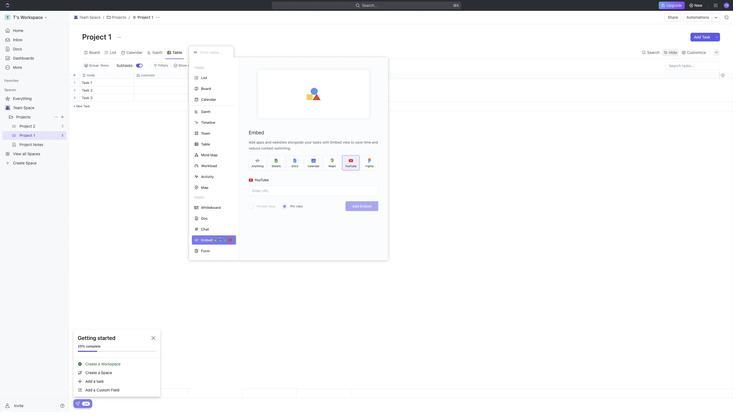 Task type: describe. For each thing, give the bounding box(es) containing it.
getting
[[78, 335, 96, 341]]

0 vertical spatial map
[[210, 153, 218, 157]]

mind
[[201, 153, 209, 157]]

1 vertical spatial table
[[201, 142, 210, 146]]

your
[[305, 140, 312, 144]]

form
[[201, 249, 210, 253]]

favorites button
[[2, 78, 21, 84]]

row inside grid
[[80, 72, 351, 79]]

doc
[[201, 216, 208, 221]]

inbox link
[[2, 36, 67, 44]]

complete
[[86, 345, 101, 349]]

customize button
[[680, 49, 708, 56]]

websites
[[272, 140, 287, 144]]

task for add task
[[702, 35, 710, 39]]

time
[[364, 140, 371, 144]]

press space to select this row. row containing 3
[[69, 94, 80, 102]]

private
[[257, 204, 268, 208]]

0 vertical spatial gantt
[[153, 50, 162, 55]]

create a workspace
[[85, 362, 121, 366]]

1 inside "link"
[[151, 15, 153, 20]]

sidebar navigation
[[0, 11, 69, 412]]

to do for task 3
[[192, 96, 201, 100]]

add for add a custom field
[[85, 388, 92, 392]]

view for private view
[[268, 204, 275, 208]]

tasks
[[194, 66, 204, 69]]

invite
[[14, 403, 24, 408]]

‎task for ‎task 1
[[82, 81, 89, 85]]

mind map
[[201, 153, 218, 157]]

1 / from the left
[[103, 15, 104, 20]]

add task button
[[691, 33, 714, 41]]

add task
[[694, 35, 710, 39]]

tasks
[[313, 140, 322, 144]]

0 vertical spatial projects
[[112, 15, 126, 20]]

add embed button
[[346, 201, 378, 211]]

dashboards link
[[2, 54, 67, 63]]

add a custom field
[[85, 388, 119, 392]]

task for new task
[[83, 104, 90, 108]]

1 vertical spatial projects link
[[16, 113, 52, 121]]

0 vertical spatial embed
[[249, 130, 264, 136]]

search button
[[640, 49, 661, 56]]

25%
[[78, 345, 85, 349]]

to do cell for ‎task 1
[[188, 79, 243, 86]]

with
[[322, 140, 329, 144]]

1 and from the left
[[265, 140, 271, 144]]

to do cell for ‎task 2
[[188, 86, 243, 94]]

to for ‎task 2
[[192, 89, 196, 92]]

apps
[[256, 140, 264, 144]]

0 vertical spatial projects link
[[105, 14, 128, 21]]

add for add task
[[694, 35, 701, 39]]

maps
[[329, 164, 336, 168]]

hide
[[669, 50, 677, 55]]

view inside add apps and websites alongside your tasks with embed view to save time and reduce context switching.
[[343, 140, 350, 144]]

docs inside "link"
[[13, 47, 22, 51]]

3 inside press space to select this row. "row"
[[90, 96, 93, 100]]

a for task
[[93, 379, 95, 384]]

space inside sidebar navigation
[[23, 105, 34, 110]]

show closed
[[178, 63, 198, 67]]

home
[[13, 28, 23, 33]]

do for 3
[[197, 96, 201, 100]]

gantt link
[[151, 49, 162, 56]]

create a space
[[85, 371, 112, 375]]

automations
[[687, 15, 709, 20]]

private view
[[257, 204, 275, 208]]

chat
[[201, 227, 209, 231]]

add a task
[[85, 379, 104, 384]]

1 horizontal spatial youtube
[[345, 164, 357, 168]]

#
[[73, 73, 75, 77]]

Search tasks... text field
[[666, 62, 720, 70]]

customize
[[687, 50, 706, 55]]

2 / from the left
[[129, 15, 130, 20]]

closed
[[188, 63, 198, 67]]

onboarding checklist button image
[[76, 402, 80, 406]]

anything
[[252, 164, 264, 168]]

getting started
[[78, 335, 115, 341]]

table link
[[171, 49, 182, 56]]

switching.
[[274, 146, 291, 150]]

onboarding checklist button element
[[76, 402, 80, 406]]

view button
[[189, 49, 207, 56]]

press space to select this row. row containing 1
[[69, 79, 80, 86]]

pin
[[290, 204, 295, 208]]

pin view
[[290, 204, 303, 208]]

1/4
[[84, 402, 88, 405]]

user group image inside sidebar navigation
[[6, 106, 10, 110]]

task
[[96, 379, 104, 384]]

add for add embed
[[352, 204, 359, 208]]

⌘k
[[453, 3, 459, 8]]

team space link inside tree
[[13, 104, 66, 112]]

0 horizontal spatial project 1
[[82, 32, 113, 41]]

project 1 inside "link"
[[138, 15, 153, 20]]

1 horizontal spatial team space
[[79, 15, 101, 20]]

docs link
[[2, 45, 67, 53]]

1 vertical spatial board
[[201, 86, 211, 91]]

to do for ‎task 2
[[192, 89, 201, 92]]

share
[[668, 15, 678, 20]]

pages
[[194, 196, 204, 199]]

1 2 3
[[74, 81, 76, 99]]

view
[[196, 50, 205, 55]]

Enter URL text field
[[249, 186, 378, 196]]

team space inside tree
[[13, 105, 34, 110]]

1 horizontal spatial list
[[201, 75, 207, 80]]

25% complete
[[78, 345, 101, 349]]



Task type: locate. For each thing, give the bounding box(es) containing it.
task down the task 3
[[83, 104, 90, 108]]

list link
[[109, 49, 116, 56]]

docs
[[13, 47, 22, 51], [292, 164, 298, 168]]

workload
[[201, 164, 217, 168]]

board left the list 'link'
[[89, 50, 100, 55]]

0 vertical spatial space
[[90, 15, 101, 20]]

2 horizontal spatial space
[[101, 371, 112, 375]]

1 vertical spatial to do cell
[[188, 86, 243, 94]]

2
[[90, 88, 92, 92], [74, 88, 75, 92]]

field
[[111, 388, 119, 392]]

0 vertical spatial calendar
[[126, 50, 142, 55]]

‎task 1
[[82, 81, 92, 85]]

create
[[85, 362, 97, 366], [85, 371, 97, 375]]

tree inside sidebar navigation
[[2, 94, 67, 168]]

embed inside add apps and websites alongside your tasks with embed view to save time and reduce context switching.
[[330, 140, 342, 144]]

calendar link
[[125, 49, 142, 56]]

a up create a space
[[98, 362, 100, 366]]

create for create a space
[[85, 371, 97, 375]]

row group containing ‎task 1
[[80, 79, 351, 111]]

2 inside 1 2 3
[[74, 88, 75, 92]]

0 horizontal spatial map
[[201, 185, 208, 190]]

press space to select this row. row
[[69, 79, 80, 86], [80, 79, 351, 87], [69, 86, 80, 94], [80, 86, 351, 95], [69, 94, 80, 102], [80, 94, 351, 102], [80, 389, 351, 398]]

custom
[[96, 388, 110, 392]]

0 vertical spatial team space link
[[72, 14, 102, 21]]

add apps and websites alongside your tasks with embed view to save time and reduce context switching.
[[249, 140, 378, 150]]

1 vertical spatial calendar
[[201, 97, 216, 102]]

0 horizontal spatial gantt
[[153, 50, 162, 55]]

0 vertical spatial new
[[695, 3, 703, 8]]

2 left '‎task 2' at the top
[[74, 88, 75, 92]]

3 down '‎task 2' at the top
[[90, 96, 93, 100]]

project
[[138, 15, 150, 20], [82, 32, 106, 41]]

add for add a task
[[85, 379, 92, 384]]

close image
[[152, 336, 155, 340]]

to do for ‎task 1
[[192, 81, 201, 85]]

0 vertical spatial youtube
[[345, 164, 357, 168]]

3 to do from the top
[[192, 96, 201, 100]]

upgrade link
[[659, 2, 685, 9]]

search
[[647, 50, 660, 55]]

projects link
[[105, 14, 128, 21], [16, 113, 52, 121]]

0 horizontal spatial view
[[268, 204, 275, 208]]

0 vertical spatial list
[[110, 50, 116, 55]]

1 vertical spatial to do
[[192, 89, 201, 92]]

0 vertical spatial ‎task
[[82, 81, 89, 85]]

table up show
[[173, 50, 182, 55]]

1 horizontal spatial 2
[[90, 88, 92, 92]]

1 vertical spatial create
[[85, 371, 97, 375]]

1 vertical spatial project
[[82, 32, 106, 41]]

dashboards
[[13, 56, 34, 60]]

1 horizontal spatial /
[[129, 15, 130, 20]]

1 vertical spatial gantt
[[201, 109, 210, 114]]

save
[[355, 140, 363, 144]]

1 horizontal spatial map
[[210, 153, 218, 157]]

0 horizontal spatial 3
[[74, 96, 76, 99]]

1 inside press space to select this row. "row"
[[90, 81, 92, 85]]

new up "automations"
[[695, 3, 703, 8]]

embed
[[249, 130, 264, 136], [330, 140, 342, 144], [360, 204, 372, 208]]

‎task for ‎task 2
[[82, 88, 89, 92]]

3
[[90, 96, 93, 100], [74, 96, 76, 99]]

1 horizontal spatial docs
[[292, 164, 298, 168]]

0 horizontal spatial team space link
[[13, 104, 66, 112]]

0 horizontal spatial projects link
[[16, 113, 52, 121]]

add embed
[[352, 204, 372, 208]]

project 1 link
[[131, 14, 155, 21]]

press space to select this row. row containing task 3
[[80, 94, 351, 102]]

1 vertical spatial user group image
[[6, 106, 10, 110]]

task up customize
[[702, 35, 710, 39]]

create for create a workspace
[[85, 362, 97, 366]]

task 3
[[82, 96, 93, 100]]

to for task 3
[[192, 96, 196, 100]]

do
[[197, 81, 201, 85], [197, 89, 201, 92], [197, 96, 201, 100]]

team inside tree
[[13, 105, 22, 110]]

a for space
[[98, 371, 100, 375]]

list up subtasks button
[[110, 50, 116, 55]]

upgrade
[[667, 3, 682, 8]]

task inside button
[[702, 35, 710, 39]]

reduce
[[249, 146, 260, 150]]

‎task
[[82, 81, 89, 85], [82, 88, 89, 92]]

1 horizontal spatial view
[[296, 204, 303, 208]]

‎task up '‎task 2' at the top
[[82, 81, 89, 85]]

user group image
[[74, 16, 78, 19], [6, 106, 10, 110]]

spaces
[[4, 88, 16, 92]]

new for new
[[695, 3, 703, 8]]

0 vertical spatial create
[[85, 362, 97, 366]]

press space to select this row. row containing ‎task 2
[[80, 86, 351, 95]]

view right the pin in the left of the page
[[296, 204, 303, 208]]

board down tasks
[[201, 86, 211, 91]]

automations button
[[684, 13, 712, 21]]

0 vertical spatial task
[[702, 35, 710, 39]]

subtasks
[[117, 63, 133, 68]]

to for ‎task 1
[[192, 81, 196, 85]]

0 vertical spatial table
[[173, 50, 182, 55]]

1 horizontal spatial gantt
[[201, 109, 210, 114]]

favorites
[[4, 79, 19, 83]]

add inside add apps and websites alongside your tasks with embed view to save time and reduce context switching.
[[249, 140, 255, 144]]

1 horizontal spatial embed
[[330, 140, 342, 144]]

new button
[[687, 1, 706, 10]]

1 vertical spatial team space
[[13, 105, 34, 110]]

0 horizontal spatial user group image
[[6, 106, 10, 110]]

youtube left figma
[[345, 164, 357, 168]]

0 horizontal spatial calendar
[[126, 50, 142, 55]]

and
[[265, 140, 271, 144], [372, 140, 378, 144]]

0 vertical spatial project 1
[[138, 15, 153, 20]]

a for custom
[[93, 388, 95, 392]]

context
[[261, 146, 273, 150]]

‎task down ‎task 1
[[82, 88, 89, 92]]

2 vertical spatial team
[[201, 131, 210, 135]]

1 vertical spatial do
[[197, 89, 201, 92]]

2 vertical spatial to do
[[192, 96, 201, 100]]

docs right sheets
[[292, 164, 298, 168]]

2 vertical spatial calendar
[[308, 164, 320, 168]]

1 horizontal spatial team space link
[[72, 14, 102, 21]]

1 horizontal spatial board
[[201, 86, 211, 91]]

0 horizontal spatial /
[[103, 15, 104, 20]]

a left task
[[93, 379, 95, 384]]

3 left the task 3
[[74, 96, 76, 99]]

2 up the task 3
[[90, 88, 92, 92]]

0 vertical spatial to do cell
[[188, 79, 243, 86]]

row group
[[69, 79, 80, 111], [80, 79, 351, 111], [719, 79, 733, 111], [719, 389, 733, 398]]

0 horizontal spatial table
[[173, 50, 182, 55]]

map down activity
[[201, 185, 208, 190]]

add inside add embed button
[[352, 204, 359, 208]]

row group containing 1 2 3
[[69, 79, 80, 111]]

show
[[178, 63, 187, 67]]

map
[[210, 153, 218, 157], [201, 185, 208, 190]]

0 horizontal spatial docs
[[13, 47, 22, 51]]

0 horizontal spatial team
[[13, 105, 22, 110]]

home link
[[2, 26, 67, 35]]

list inside 'link'
[[110, 50, 116, 55]]

calendar
[[126, 50, 142, 55], [201, 97, 216, 102], [308, 164, 320, 168]]

activity
[[201, 174, 214, 179]]

sheets
[[272, 164, 281, 168]]

projects inside sidebar navigation
[[16, 115, 31, 119]]

2 for ‎task
[[90, 88, 92, 92]]

0 horizontal spatial project
[[82, 32, 106, 41]]

1 to do from the top
[[192, 81, 201, 85]]

1 horizontal spatial projects link
[[105, 14, 128, 21]]

0 horizontal spatial list
[[110, 50, 116, 55]]

press space to select this row. row containing ‎task 1
[[80, 79, 351, 87]]

0 vertical spatial team
[[79, 15, 89, 20]]

2 to do cell from the top
[[188, 86, 243, 94]]

‎task 2
[[82, 88, 92, 92]]

0 horizontal spatial projects
[[16, 115, 31, 119]]

show closed button
[[172, 62, 201, 69]]

do for 2
[[197, 89, 201, 92]]

1 horizontal spatial new
[[695, 3, 703, 8]]

inbox
[[13, 37, 23, 42]]

2 horizontal spatial view
[[343, 140, 350, 144]]

0 horizontal spatial 2
[[74, 88, 75, 92]]

create up create a space
[[85, 362, 97, 366]]

2 vertical spatial space
[[101, 371, 112, 375]]

space
[[90, 15, 101, 20], [23, 105, 34, 110], [101, 371, 112, 375]]

1 vertical spatial space
[[23, 105, 34, 110]]

0 vertical spatial user group image
[[74, 16, 78, 19]]

share button
[[665, 13, 682, 22]]

2 vertical spatial task
[[83, 104, 90, 108]]

2 and from the left
[[372, 140, 378, 144]]

1 vertical spatial team space link
[[13, 104, 66, 112]]

do for 1
[[197, 81, 201, 85]]

1 vertical spatial ‎task
[[82, 88, 89, 92]]

map right mind at left top
[[210, 153, 218, 157]]

1 horizontal spatial table
[[201, 142, 210, 146]]

view
[[343, 140, 350, 144], [268, 204, 275, 208], [296, 204, 303, 208]]

to do
[[192, 81, 201, 85], [192, 89, 201, 92], [192, 96, 201, 100]]

task down '‎task 2' at the top
[[82, 96, 89, 100]]

project inside "link"
[[138, 15, 150, 20]]

1 vertical spatial projects
[[16, 115, 31, 119]]

1 vertical spatial project 1
[[82, 32, 113, 41]]

1 vertical spatial new
[[76, 104, 82, 108]]

0 vertical spatial to do
[[192, 81, 201, 85]]

0 vertical spatial board
[[89, 50, 100, 55]]

new down the task 3
[[76, 104, 82, 108]]

2 create from the top
[[85, 371, 97, 375]]

1 horizontal spatial and
[[372, 140, 378, 144]]

view right private at left
[[268, 204, 275, 208]]

1 horizontal spatial 3
[[90, 96, 93, 100]]

1 horizontal spatial team
[[79, 15, 89, 20]]

1 horizontal spatial space
[[90, 15, 101, 20]]

1 vertical spatial docs
[[292, 164, 298, 168]]

new inside button
[[695, 3, 703, 8]]

3 to do cell from the top
[[188, 94, 243, 101]]

1 vertical spatial task
[[82, 96, 89, 100]]

and up context
[[265, 140, 271, 144]]

view left save
[[343, 140, 350, 144]]

subtasks button
[[114, 61, 136, 70]]

2 ‎task from the top
[[82, 88, 89, 92]]

youtube down anything
[[255, 178, 269, 182]]

3 do from the top
[[197, 96, 201, 100]]

0 horizontal spatial youtube
[[255, 178, 269, 182]]

2 do from the top
[[197, 89, 201, 92]]

grid containing ‎task 1
[[69, 72, 733, 398]]

table up mind at left top
[[201, 142, 210, 146]]

1 horizontal spatial project
[[138, 15, 150, 20]]

figma
[[366, 164, 374, 168]]

tree containing team space
[[2, 94, 67, 168]]

view for pin view
[[296, 204, 303, 208]]

1 horizontal spatial projects
[[112, 15, 126, 20]]

task
[[702, 35, 710, 39], [82, 96, 89, 100], [83, 104, 90, 108]]

1 to do cell from the top
[[188, 79, 243, 86]]

board
[[89, 50, 100, 55], [201, 86, 211, 91]]

0 vertical spatial team space
[[79, 15, 101, 20]]

a for workspace
[[98, 362, 100, 366]]

1 vertical spatial list
[[201, 75, 207, 80]]

add for add apps and websites alongside your tasks with embed view to save time and reduce context switching.
[[249, 140, 255, 144]]

embed inside button
[[360, 204, 372, 208]]

calendar up timeline
[[201, 97, 216, 102]]

2 to do from the top
[[192, 89, 201, 92]]

projects
[[112, 15, 126, 20], [16, 115, 31, 119]]

add inside add task button
[[694, 35, 701, 39]]

started
[[98, 335, 115, 341]]

2 vertical spatial do
[[197, 96, 201, 100]]

1 horizontal spatial project 1
[[138, 15, 153, 20]]

2 horizontal spatial calendar
[[308, 164, 320, 168]]

docs down inbox
[[13, 47, 22, 51]]

a down add a task
[[93, 388, 95, 392]]

calendar up subtasks button
[[126, 50, 142, 55]]

timeline
[[201, 120, 215, 125]]

0 vertical spatial project
[[138, 15, 150, 20]]

alongside
[[288, 140, 304, 144]]

gantt left table link
[[153, 50, 162, 55]]

a
[[98, 362, 100, 366], [98, 371, 100, 375], [93, 379, 95, 384], [93, 388, 95, 392]]

0 vertical spatial docs
[[13, 47, 22, 51]]

1 inside 1 2 3
[[74, 81, 75, 84]]

add
[[694, 35, 701, 39], [249, 140, 255, 144], [352, 204, 359, 208], [85, 379, 92, 384], [85, 388, 92, 392]]

project 1
[[138, 15, 153, 20], [82, 32, 113, 41]]

cell
[[134, 79, 188, 86], [243, 79, 297, 86], [134, 86, 188, 94], [243, 86, 297, 94], [134, 94, 188, 101], [243, 94, 297, 101], [188, 389, 243, 398]]

1 vertical spatial embed
[[330, 140, 342, 144]]

2 for 1
[[74, 88, 75, 92]]

Enter name... field
[[200, 50, 229, 55]]

create up add a task
[[85, 371, 97, 375]]

press space to select this row. row containing 2
[[69, 86, 80, 94]]

youtube
[[345, 164, 357, 168], [255, 178, 269, 182]]

1 vertical spatial youtube
[[255, 178, 269, 182]]

hide button
[[663, 49, 679, 56]]

workspace
[[101, 362, 121, 366]]

1 vertical spatial team
[[13, 105, 22, 110]]

whiteboard
[[201, 205, 221, 210]]

2 vertical spatial to do cell
[[188, 94, 243, 101]]

to do cell
[[188, 79, 243, 86], [188, 86, 243, 94], [188, 94, 243, 101]]

gantt up timeline
[[201, 109, 210, 114]]

view button
[[189, 46, 207, 59]]

search...
[[362, 3, 378, 8]]

2 horizontal spatial embed
[[360, 204, 372, 208]]

new task
[[76, 104, 90, 108]]

list down tasks
[[201, 75, 207, 80]]

2 vertical spatial embed
[[360, 204, 372, 208]]

1 vertical spatial map
[[201, 185, 208, 190]]

to inside add apps and websites alongside your tasks with embed view to save time and reduce context switching.
[[351, 140, 354, 144]]

row
[[80, 72, 351, 79]]

0 horizontal spatial space
[[23, 105, 34, 110]]

to
[[192, 81, 196, 85], [192, 89, 196, 92], [192, 96, 196, 100], [351, 140, 354, 144]]

to do cell for task 3
[[188, 94, 243, 101]]

grid
[[69, 72, 733, 398]]

and right time
[[372, 140, 378, 144]]

0 horizontal spatial and
[[265, 140, 271, 144]]

tree
[[2, 94, 67, 168]]

board link
[[88, 49, 100, 56]]

1 do from the top
[[197, 81, 201, 85]]

new for new task
[[76, 104, 82, 108]]

task inside press space to select this row. "row"
[[82, 96, 89, 100]]

1 create from the top
[[85, 362, 97, 366]]

a up task
[[98, 371, 100, 375]]

list
[[110, 50, 116, 55], [201, 75, 207, 80]]

1 horizontal spatial user group image
[[74, 16, 78, 19]]

calendar left maps
[[308, 164, 320, 168]]

0 horizontal spatial new
[[76, 104, 82, 108]]

1 ‎task from the top
[[82, 81, 89, 85]]



Task type: vqa. For each thing, say whether or not it's contained in the screenshot.
19
no



